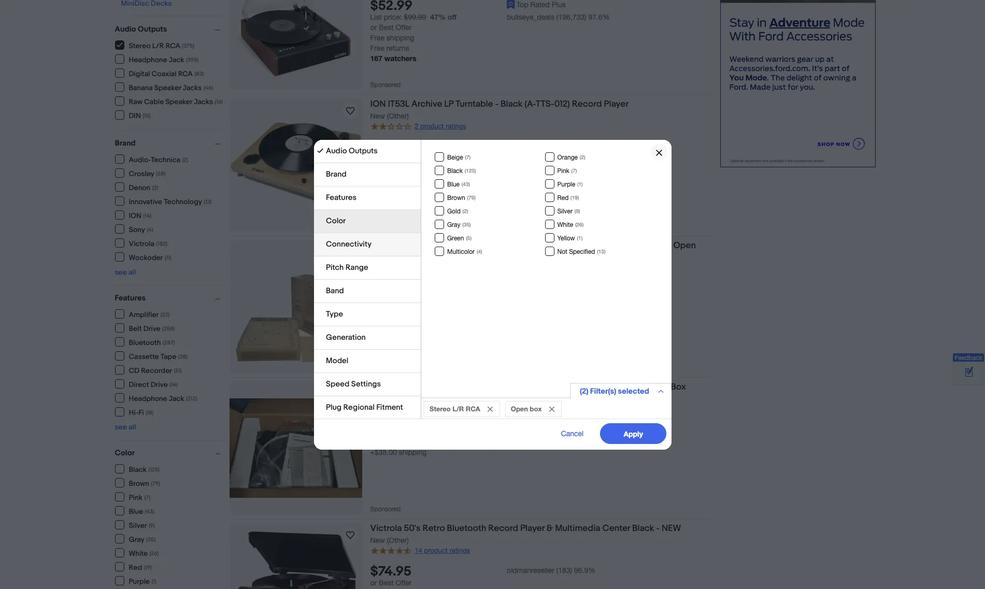 Task type: describe. For each thing, give the bounding box(es) containing it.
lp
[[445, 99, 454, 109]]

$29.99
[[370, 139, 411, 155]]

0 horizontal spatial (9)
[[149, 522, 155, 529]]

product for $74.95
[[424, 547, 448, 555]]

offer for bullseye_deals (196,733) 97.6% or best offer free shipping free returns 167 watchers
[[396, 23, 412, 31]]

new
[[662, 524, 681, 534]]

victrola for 50's
[[370, 524, 402, 534]]

sony (4)
[[129, 225, 153, 234]]

bluetooth inside crosley record player ryder 3-speed bluetooth and built in speakers new open box new (other)
[[525, 241, 564, 251]]

0 vertical spatial sony
[[129, 225, 145, 234]]

banana
[[129, 83, 153, 92]]

(83)
[[195, 70, 204, 77]]

shipping inside +$14.90 shipping free returns
[[399, 308, 427, 316]]

1 vertical spatial brown (79)
[[129, 479, 160, 488]]

+$13.14
[[370, 165, 397, 173]]

0 horizontal spatial purple
[[129, 577, 150, 586]]

color inside tab list
[[326, 216, 346, 226]]

victrola 50's retro bluetooth record player & multimedia center black - new image
[[229, 530, 362, 590]]

yellow (1)
[[557, 235, 583, 242]]

0 vertical spatial gray (35)
[[447, 221, 471, 228]]

plug
[[326, 403, 341, 412]]

denon (2)
[[129, 183, 158, 192]]

1 horizontal spatial white
[[557, 221, 573, 228]]

brand button
[[115, 138, 225, 148]]

1 vertical spatial (125)
[[149, 466, 160, 473]]

multicolor (4)
[[447, 248, 482, 255]]

97.6%
[[589, 13, 610, 21]]

technica
[[151, 155, 180, 164]]

(other) for sony
[[387, 395, 409, 403]]

ratings for $29.99
[[446, 122, 467, 130]]

model
[[326, 356, 348, 366]]

record inside crosley record player ryder 3-speed bluetooth and built in speakers new open box new (other)
[[404, 241, 434, 251]]

bluetooth (287)
[[129, 338, 175, 347]]

(24)
[[554, 142, 565, 150]]

recorder
[[141, 366, 172, 375]]

1 vertical spatial white
[[129, 549, 148, 558]]

1 vertical spatial speaker
[[166, 97, 192, 106]]

new right 'range' in the left of the page
[[370, 264, 385, 273]]

outputs for audio outputs tab
[[349, 146, 378, 156]]

cancel
[[561, 430, 584, 438]]

offer for oldmanreseller (183) 96.9% or best offer
[[396, 579, 412, 587]]

innovative technology (13)
[[129, 197, 212, 206]]

player inside ion it53l archive lp turntable - black (a-tts-012) record player new (other)
[[604, 99, 629, 109]]

167
[[370, 54, 383, 63]]

and
[[566, 241, 583, 251]]

$84.99
[[370, 413, 414, 429]]

headphone for headphone jack (395)
[[129, 55, 167, 64]]

(2) for gold
[[463, 208, 468, 214]]

ion it53l archive lp turntable - black (a-tts-012) record player link
[[370, 99, 712, 111]]

player inside victrola 50's retro bluetooth record player & multimedia center black - new new (other)
[[521, 524, 545, 534]]

1 horizontal spatial silver
[[557, 208, 573, 215]]

(258)
[[162, 325, 175, 332]]

yellow
[[557, 235, 575, 242]]

features inside tab list
[[326, 193, 357, 202]]

1 vertical spatial (26)
[[150, 550, 159, 557]]

tab list inside dialog
[[314, 140, 421, 590]]

3 best from the top
[[379, 297, 394, 306]]

generation
[[326, 333, 366, 342]]

vintage sony ps-lx120 stereo turntable system vinyl record player  open box image
[[229, 399, 362, 498]]

digital
[[129, 69, 150, 78]]

open inside 'vintage sony ps-lx120 stereo turntable system vinyl record player  open box new (other)'
[[646, 382, 669, 393]]

(other) for it53l
[[387, 112, 409, 120]]

system
[[534, 382, 564, 393]]

1 vertical spatial silver (9)
[[129, 521, 155, 530]]

1 vertical spatial (35)
[[146, 536, 156, 543]]

0 horizontal spatial purple (1)
[[129, 577, 156, 586]]

(183)
[[557, 567, 573, 575]]

new for record
[[370, 537, 385, 545]]

1 horizontal spatial white (26)
[[557, 221, 584, 228]]

(18)
[[146, 409, 154, 416]]

best for bullseye_deals (196,733) 97.6% or best offer free shipping free returns 167 watchers
[[379, 23, 394, 31]]

(395)
[[186, 56, 199, 63]]

1 horizontal spatial brand
[[326, 169, 346, 179]]

1 vertical spatial red
[[129, 563, 142, 572]]

record inside ion it53l archive lp turntable - black (a-tts-012) record player new (other)
[[572, 99, 602, 109]]

new for stereo
[[370, 395, 385, 403]]

type
[[326, 309, 343, 319]]

crosley record player ryder 3-speed bluetooth and built in speakers new open box image
[[229, 241, 362, 373]]

ion (14)
[[129, 211, 151, 220]]

amplifier
[[129, 310, 159, 319]]

black down beige
[[447, 167, 463, 174]]

din
[[129, 111, 141, 120]]

(9,446)
[[598, 415, 620, 424]]

$99.99
[[404, 13, 426, 21]]

1 horizontal spatial pink
[[557, 167, 570, 174]]

(196,733)
[[557, 13, 587, 21]]

see all for features
[[115, 423, 136, 432]]

raw
[[129, 97, 143, 106]]

ps-
[[426, 382, 440, 393]]

0 horizontal spatial color
[[115, 449, 135, 458]]

stereo inside 'vintage sony ps-lx120 stereo turntable system vinyl record player  open box new (other)'
[[466, 382, 493, 393]]

14 product ratings
[[415, 547, 470, 555]]

tts-
[[536, 99, 555, 109]]

advertisement region
[[721, 0, 876, 167]]

1 vertical spatial blue
[[129, 507, 143, 516]]

audio for audio outputs tab
[[326, 146, 347, 156]]

victrola (182)
[[129, 239, 167, 248]]

1 horizontal spatial black (125)
[[447, 167, 476, 174]]

0 vertical spatial speaker
[[154, 83, 181, 92]]

0 vertical spatial (43)
[[462, 181, 470, 187]]

0 horizontal spatial bluetooth
[[129, 338, 161, 347]]

- inside ion it53l archive lp turntable - black (a-tts-012) record player new (other)
[[495, 99, 499, 109]]

96.9%
[[575, 567, 596, 575]]

belt drive (258)
[[129, 324, 175, 333]]

orange
[[557, 154, 578, 161]]

audio outputs for audio outputs tab
[[326, 146, 378, 156]]

speed inside tab list
[[326, 379, 349, 389]]

specified
[[569, 248, 595, 255]]

lx120
[[440, 382, 464, 393]]

it53l
[[388, 99, 410, 109]]

watchers
[[385, 54, 417, 63]]

14
[[415, 547, 423, 555]]

speed settings
[[326, 379, 381, 389]]

see all button for features
[[115, 423, 136, 432]]

or for bullseye_deals (196,733) 97.6% or best offer free shipping free returns 167 watchers
[[370, 23, 377, 31]]

or for studio98store (24) 100% or best offer +$13.14 shipping
[[370, 154, 377, 163]]

sony inside 'vintage sony ps-lx120 stereo turntable system vinyl record player  open box new (other)'
[[404, 382, 424, 393]]

ion for it53l
[[370, 99, 386, 109]]

+$14.90 shipping free returns
[[370, 308, 427, 326]]

(15)
[[143, 112, 151, 119]]

jack for headphone jack (395)
[[169, 55, 184, 64]]

(51)
[[174, 367, 182, 374]]

free inside +$14.90 shipping free returns
[[370, 318, 385, 326]]

player inside 'vintage sony ps-lx120 stereo turntable system vinyl record player  open box new (other)'
[[620, 382, 644, 393]]

(2) filter(s) selected
[[580, 387, 649, 396]]

shipping inside "studio98store (24) 100% or best offer +$13.14 shipping"
[[399, 165, 427, 173]]

record inside victrola 50's retro bluetooth record player & multimedia center black - new new (other)
[[489, 524, 519, 534]]

list price: $99.99 47% off
[[370, 12, 457, 21]]

2 vertical spatial open
[[511, 405, 528, 413]]

plus
[[552, 0, 566, 9]]

0 vertical spatial brown
[[447, 194, 465, 201]]

14 product ratings link
[[370, 546, 470, 555]]

(11)
[[165, 254, 171, 261]]

(other) inside crosley record player ryder 3-speed bluetooth and built in speakers new open box new (other)
[[387, 264, 409, 273]]

100%
[[567, 142, 587, 150]]

012)
[[555, 99, 570, 109]]

ion it53l archive lp turntable - black (a-tts-012) record player new (other)
[[370, 99, 629, 120]]

rca inside dialog
[[466, 405, 480, 413]]

raw cable speaker jacks (16)
[[129, 97, 223, 106]]

memorylanecollectibles727
[[507, 415, 596, 424]]

best for oldmanreseller (183) 96.9% or best offer
[[379, 579, 394, 587]]

or best offer
[[370, 297, 412, 306]]

dialog containing audio outputs
[[0, 0, 986, 590]]

stereo l/r rca (375)
[[129, 41, 194, 50]]

0 horizontal spatial brown
[[129, 479, 149, 488]]

drive for belt drive
[[143, 324, 161, 333]]

cable
[[144, 97, 164, 106]]

$74.95
[[370, 564, 412, 580]]

victrola 50's retro bluetooth record player & multimedia center black - new heading
[[370, 524, 681, 534]]

(14) inside direct drive (14)
[[170, 381, 178, 388]]

not specified (13)
[[557, 248, 606, 255]]

3 or from the top
[[370, 297, 377, 306]]

belt
[[129, 324, 142, 333]]

product for $29.99
[[421, 122, 444, 130]]

(2) for orange
[[580, 154, 585, 160]]

features button
[[115, 293, 225, 303]]

3 offer from the top
[[396, 297, 412, 306]]

2 product ratings
[[415, 122, 467, 130]]

turntable inside ion it53l archive lp turntable - black (a-tts-012) record player new (other)
[[456, 99, 493, 109]]

0 vertical spatial (1)
[[577, 181, 583, 187]]

3-
[[488, 241, 496, 251]]

plug regional fitment
[[326, 403, 403, 412]]

0 vertical spatial blue
[[447, 181, 460, 188]]

price:
[[384, 13, 402, 21]]

new right speakers
[[654, 241, 672, 251]]

0 horizontal spatial (7)
[[144, 494, 150, 501]]

center
[[603, 524, 631, 534]]

beige (7)
[[447, 154, 471, 161]]

oldmanreseller (183) 96.9% or best offer
[[370, 567, 596, 587]]

0 vertical spatial brand
[[115, 138, 136, 148]]

1 horizontal spatial brown (79)
[[447, 194, 476, 201]]

audio for "audio outputs" dropdown button
[[115, 24, 136, 34]]

range
[[345, 263, 368, 272]]

fitment
[[376, 403, 403, 412]]

0 vertical spatial (79)
[[467, 194, 476, 200]]

1 vertical spatial silver
[[129, 521, 147, 530]]

1 vertical spatial pink (7)
[[129, 493, 150, 502]]

archive
[[412, 99, 443, 109]]

player inside crosley record player ryder 3-speed bluetooth and built in speakers new open box new (other)
[[436, 241, 460, 251]]

(14) inside ion (14)
[[143, 212, 151, 219]]

(58)
[[156, 170, 166, 177]]

(other) for 50's
[[387, 537, 409, 545]]

digital coaxial rca (83)
[[129, 69, 204, 78]]

headphone for headphone jack (212)
[[129, 394, 167, 403]]

outputs for "audio outputs" dropdown button
[[138, 24, 167, 34]]

(2) inside the audio-technica (2)
[[182, 156, 188, 163]]

0 horizontal spatial (43)
[[145, 508, 155, 515]]

1 vertical spatial features
[[115, 293, 146, 303]]

connectivity
[[326, 239, 371, 249]]

0 horizontal spatial white (26)
[[129, 549, 159, 558]]

(375)
[[182, 42, 194, 49]]

all for brand
[[129, 268, 136, 277]]

purple (1) inside dialog
[[557, 181, 583, 188]]

black down the color dropdown button
[[129, 465, 147, 474]]

ion it53l archive lp turntable - black (a-tts-012) record player heading
[[370, 99, 629, 109]]

1 vertical spatial blue (43)
[[129, 507, 155, 516]]

1 vertical spatial black (125)
[[129, 465, 160, 474]]

see for brand
[[115, 268, 127, 277]]

bluetooth inside victrola 50's retro bluetooth record player & multimedia center black - new new (other)
[[447, 524, 487, 534]]



Task type: locate. For each thing, give the bounding box(es) containing it.
shipping inside bullseye_deals (196,733) 97.6% or best offer free shipping free returns 167 watchers
[[387, 33, 414, 42]]

black (125) down beige (7)
[[447, 167, 476, 174]]

0 vertical spatial (125)
[[465, 167, 476, 173]]

outputs inside audio outputs tab
[[349, 146, 378, 156]]

1 horizontal spatial gray
[[447, 221, 460, 228]]

(7) down orange (2) on the top of the page
[[571, 167, 577, 173]]

2 product ratings link
[[370, 121, 467, 130]]

0 horizontal spatial turntable
[[456, 99, 493, 109]]

headphone jack (395)
[[129, 55, 199, 64]]

direct drive (14)
[[129, 380, 178, 389]]

(13) inside innovative technology (13)
[[204, 198, 212, 205]]

(2) down 100%
[[580, 154, 585, 160]]

or inside bullseye_deals (196,733) 97.6% or best offer free shipping free returns 167 watchers
[[370, 23, 377, 31]]

3 free from the top
[[370, 318, 385, 326]]

victrola inside victrola 50's retro bluetooth record player & multimedia center black - new new (other)
[[370, 524, 402, 534]]

2
[[415, 122, 419, 130]]

cd recorder (51)
[[129, 366, 182, 375]]

&
[[547, 524, 553, 534]]

(2) inside dropdown button
[[580, 387, 589, 396]]

l/r for stereo l/r rca
[[453, 405, 464, 413]]

ion left it53l
[[370, 99, 386, 109]]

l/r up headphone jack (395)
[[152, 41, 164, 50]]

(2) for denon
[[152, 184, 158, 191]]

2 (other) from the top
[[387, 264, 409, 273]]

(9) inside dialog
[[575, 208, 580, 214]]

1 horizontal spatial audio outputs
[[326, 146, 378, 156]]

best down price:
[[379, 23, 394, 31]]

ryder
[[462, 241, 486, 251]]

0 horizontal spatial (4)
[[147, 226, 153, 233]]

rca for digital coaxial rca
[[178, 69, 193, 78]]

brand down audio outputs tab
[[326, 169, 346, 179]]

3 (other) from the top
[[387, 395, 409, 403]]

(other) inside ion it53l archive lp turntable - black (a-tts-012) record player new (other)
[[387, 112, 409, 120]]

4 (other) from the top
[[387, 537, 409, 545]]

0 vertical spatial product
[[421, 122, 444, 130]]

silver
[[557, 208, 573, 215], [129, 521, 147, 530]]

watch victrola 50's retro bluetooth record player & multimedia center black - new image
[[344, 529, 356, 542]]

1 vertical spatial speed
[[326, 379, 349, 389]]

rca for stereo l/r rca
[[166, 41, 180, 50]]

0 horizontal spatial blue (43)
[[129, 507, 155, 516]]

0 vertical spatial color
[[326, 216, 346, 226]]

1 vertical spatial purple
[[129, 577, 150, 586]]

features up amplifier
[[115, 293, 146, 303]]

0 horizontal spatial l/r
[[152, 41, 164, 50]]

best
[[379, 23, 394, 31], [379, 154, 394, 163], [379, 297, 394, 306], [379, 579, 394, 587]]

0 vertical spatial silver
[[557, 208, 573, 215]]

1 vertical spatial jacks
[[194, 97, 213, 106]]

4 best from the top
[[379, 579, 394, 587]]

1 headphone from the top
[[129, 55, 167, 64]]

best up '+$13.14'
[[379, 154, 394, 163]]

crosley right watch crosley record player ryder 3-speed bluetooth and built in speakers new open box image
[[370, 241, 402, 251]]

audio outputs inside tab
[[326, 146, 378, 156]]

0 vertical spatial (14)
[[143, 212, 151, 219]]

ion
[[370, 99, 386, 109], [129, 211, 142, 220]]

cassette
[[129, 352, 159, 361]]

ratings for $74.95
[[450, 547, 470, 555]]

new for turntable
[[370, 112, 385, 120]]

speaker down digital coaxial rca (83)
[[154, 83, 181, 92]]

crosley
[[129, 169, 154, 178], [370, 241, 402, 251]]

built
[[585, 241, 603, 251]]

0 horizontal spatial outputs
[[138, 24, 167, 34]]

best down 14 product ratings link on the bottom
[[379, 579, 394, 587]]

offer up '+$13.14'
[[396, 154, 412, 163]]

0 horizontal spatial stereo
[[129, 41, 151, 50]]

0 vertical spatial see all button
[[115, 268, 136, 277]]

2 horizontal spatial (7)
[[571, 167, 577, 173]]

black left (a-
[[501, 99, 523, 109]]

1 vertical spatial purple (1)
[[129, 577, 156, 586]]

(19) inside dialog
[[571, 194, 579, 200]]

1 free from the top
[[370, 33, 385, 42]]

watch ion it53l archive lp turntable - black (a-tts-012) record player image
[[344, 105, 356, 117]]

in
[[605, 241, 612, 251]]

ion it53l archive lp turntable - black (a-tts-012) record player image
[[229, 122, 362, 209]]

(other) inside 'vintage sony ps-lx120 stereo turntable system vinyl record player  open box new (other)'
[[387, 395, 409, 403]]

0 horizontal spatial open
[[511, 405, 528, 413]]

see all button for brand
[[115, 268, 136, 277]]

crosley for (58)
[[129, 169, 154, 178]]

1 horizontal spatial red
[[557, 194, 569, 201]]

ion inside ion it53l archive lp turntable - black (a-tts-012) record player new (other)
[[370, 99, 386, 109]]

watch vintage sony ps-lx120 stereo turntable system vinyl record player  open box image
[[344, 388, 356, 400]]

outputs up the stereo l/r rca (375)
[[138, 24, 167, 34]]

1 horizontal spatial silver (9)
[[557, 208, 580, 215]]

or inside oldmanreseller (183) 96.9% or best offer
[[370, 579, 377, 587]]

- inside victrola 50's retro bluetooth record player & multimedia center black - new new (other)
[[657, 524, 660, 534]]

(4) up victrola (182)
[[147, 226, 153, 233]]

brown (79) up gold (2)
[[447, 194, 476, 201]]

47%
[[430, 12, 446, 21]]

shipping up watchers
[[387, 33, 414, 42]]

1 horizontal spatial stereo
[[430, 405, 451, 413]]

see for features
[[115, 423, 127, 432]]

pitch range
[[326, 263, 368, 272]]

drive up bluetooth (287)
[[143, 324, 161, 333]]

stereo for stereo l/r rca
[[430, 405, 451, 413]]

new inside 'vintage sony ps-lx120 stereo turntable system vinyl record player  open box new (other)'
[[370, 395, 385, 403]]

amplifier (22)
[[129, 310, 170, 319]]

0 vertical spatial stereo
[[129, 41, 151, 50]]

(4) for sony
[[147, 226, 153, 233]]

2 horizontal spatial bluetooth
[[525, 241, 564, 251]]

stereo down ps-
[[430, 405, 451, 413]]

0 vertical spatial headphone
[[129, 55, 167, 64]]

(13) inside the not specified (13)
[[597, 248, 606, 254]]

(7) down the color dropdown button
[[144, 494, 150, 501]]

new inside victrola 50's retro bluetooth record player & multimedia center black - new new (other)
[[370, 537, 385, 545]]

pitch
[[326, 263, 344, 272]]

0 vertical spatial white
[[557, 221, 573, 228]]

jacks down (46)
[[194, 97, 213, 106]]

0 vertical spatial (35)
[[462, 221, 471, 227]]

(other) inside victrola 50's retro bluetooth record player & multimedia center black - new new (other)
[[387, 537, 409, 545]]

offer inside oldmanreseller (183) 96.9% or best offer
[[396, 579, 412, 587]]

(4) inside multicolor (4)
[[477, 248, 482, 254]]

1 vertical spatial outputs
[[349, 146, 378, 156]]

crosley record player ryder 3-speed bluetooth and built in speakers new open box heading
[[370, 241, 696, 262]]

1 vertical spatial (9)
[[149, 522, 155, 529]]

0 vertical spatial free
[[370, 33, 385, 42]]

speed inside crosley record player ryder 3-speed bluetooth and built in speakers new open box new (other)
[[496, 241, 523, 251]]

1 vertical spatial l/r
[[453, 405, 464, 413]]

turntable up open box
[[495, 382, 532, 393]]

stereo up the remove filter - audio outputs - stereo l/r rca image
[[466, 382, 493, 393]]

(2)
[[580, 154, 585, 160], [182, 156, 188, 163], [152, 184, 158, 191], [463, 208, 468, 214], [580, 387, 589, 396]]

turntable right 'lp'
[[456, 99, 493, 109]]

vintage sony ps-lx120 stereo turntable system vinyl record player  open box heading
[[370, 382, 686, 393]]

color down the hi-
[[115, 449, 135, 458]]

black (125) down the color dropdown button
[[129, 465, 160, 474]]

2 see all from the top
[[115, 423, 136, 432]]

new down vintage
[[370, 395, 385, 403]]

- left (a-
[[495, 99, 499, 109]]

ratings down 'lp'
[[446, 122, 467, 130]]

2 vertical spatial bluetooth
[[447, 524, 487, 534]]

(79) down the color dropdown button
[[151, 480, 160, 487]]

red (19)
[[557, 194, 579, 201], [129, 563, 152, 572]]

record inside 'vintage sony ps-lx120 stereo turntable system vinyl record player  open box new (other)'
[[588, 382, 618, 393]]

vintage
[[370, 382, 402, 393]]

headphone up digital
[[129, 55, 167, 64]]

1 horizontal spatial pink (7)
[[557, 167, 577, 174]]

black inside victrola 50's retro bluetooth record player & multimedia center black - new new (other)
[[633, 524, 655, 534]]

l/r for stereo l/r rca (375)
[[152, 41, 164, 50]]

0 vertical spatial (9)
[[575, 208, 580, 214]]

offer for studio98store (24) 100% or best offer +$13.14 shipping
[[396, 154, 412, 163]]

0 vertical spatial turntable
[[456, 99, 493, 109]]

headphone up (18)
[[129, 394, 167, 403]]

(287)
[[163, 339, 175, 346]]

1 horizontal spatial l/r
[[453, 405, 464, 413]]

direct
[[129, 380, 149, 389]]

(2) inside gold (2)
[[463, 208, 468, 214]]

speed right the ryder
[[496, 241, 523, 251]]

-
[[495, 99, 499, 109], [657, 524, 660, 534]]

tab list
[[314, 140, 421, 590]]

(125)
[[465, 167, 476, 173], [149, 466, 160, 473]]

4 offer from the top
[[396, 579, 412, 587]]

(14) down (51)
[[170, 381, 178, 388]]

victrola down sony (4)
[[129, 239, 155, 248]]

2 or from the top
[[370, 154, 377, 163]]

sony down ion (14)
[[129, 225, 145, 234]]

turntable inside 'vintage sony ps-lx120 stereo turntable system vinyl record player  open box new (other)'
[[495, 382, 532, 393]]

0 vertical spatial see all
[[115, 268, 136, 277]]

(other) up or best offer
[[387, 264, 409, 273]]

(2) left "filter(s)"
[[580, 387, 589, 396]]

free
[[370, 33, 385, 42], [370, 44, 385, 52], [370, 318, 385, 326]]

1 horizontal spatial (125)
[[465, 167, 476, 173]]

1 vertical spatial (1)
[[577, 235, 583, 241]]

drive down recorder
[[151, 380, 168, 389]]

1 vertical spatial (19)
[[144, 564, 152, 571]]

offer down list price: $99.99 47% off
[[396, 23, 412, 31]]

victrola for (182)
[[129, 239, 155, 248]]

crosley for record
[[370, 241, 402, 251]]

0 horizontal spatial red
[[129, 563, 142, 572]]

rated
[[531, 0, 550, 9]]

multimedia
[[555, 524, 601, 534]]

- left new
[[657, 524, 660, 534]]

gold
[[447, 208, 461, 215]]

(35) inside dialog
[[462, 221, 471, 227]]

0 horizontal spatial gray (35)
[[129, 535, 156, 544]]

(2) inside the denon (2)
[[152, 184, 158, 191]]

0 vertical spatial gray
[[447, 221, 460, 228]]

1 vertical spatial pink
[[129, 493, 143, 502]]

0 vertical spatial open
[[674, 241, 696, 251]]

red
[[557, 194, 569, 201], [129, 563, 142, 572]]

1 horizontal spatial (7)
[[465, 154, 471, 160]]

shipping right +$35.00
[[399, 449, 427, 457]]

(125) down beige (7)
[[465, 167, 476, 173]]

filter applied image
[[317, 148, 323, 154]]

(1) inside yellow (1)
[[577, 235, 583, 241]]

1 all from the top
[[129, 268, 136, 277]]

1 jack from the top
[[169, 55, 184, 64]]

1 vertical spatial color
[[115, 449, 135, 458]]

0 vertical spatial (26)
[[575, 221, 584, 227]]

box
[[530, 405, 542, 413]]

dialog
[[0, 0, 986, 590]]

0 vertical spatial speed
[[496, 241, 523, 251]]

jacks down (83)
[[183, 83, 202, 92]]

returns down +$14.90
[[387, 318, 409, 326]]

0 horizontal spatial (19)
[[144, 564, 152, 571]]

or inside "studio98store (24) 100% or best offer +$13.14 shipping"
[[370, 154, 377, 163]]

not
[[557, 248, 567, 255]]

1 see all from the top
[[115, 268, 136, 277]]

returns inside bullseye_deals (196,733) 97.6% or best offer free shipping free returns 167 watchers
[[387, 44, 409, 52]]

purple inside dialog
[[557, 181, 575, 188]]

0 horizontal spatial silver (9)
[[129, 521, 155, 530]]

(13) for innovative technology
[[204, 198, 212, 205]]

1 returns from the top
[[387, 44, 409, 52]]

2 headphone from the top
[[129, 394, 167, 403]]

victrola 50's retro bluetooth record player & multimedia center black - new new (other)
[[370, 524, 681, 545]]

(4) for multicolor
[[477, 248, 482, 254]]

1 (other) from the top
[[387, 112, 409, 120]]

best inside oldmanreseller (183) 96.9% or best offer
[[379, 579, 394, 587]]

1 see from the top
[[115, 268, 127, 277]]

(7) inside beige (7)
[[465, 154, 471, 160]]

0 vertical spatial see
[[115, 268, 127, 277]]

color up connectivity
[[326, 216, 346, 226]]

98.2%
[[622, 415, 643, 424]]

black
[[501, 99, 523, 109], [447, 167, 463, 174], [129, 465, 147, 474], [633, 524, 655, 534]]

50's
[[404, 524, 421, 534]]

fi
[[139, 408, 144, 417]]

brown down the color dropdown button
[[129, 479, 149, 488]]

record right '012)'
[[572, 99, 602, 109]]

audio outputs up the stereo l/r rca (375)
[[115, 24, 167, 34]]

1 vertical spatial (4)
[[477, 248, 482, 254]]

audio outputs right filter applied icon
[[326, 146, 378, 156]]

brand
[[115, 138, 136, 148], [326, 169, 346, 179]]

see all for brand
[[115, 268, 136, 277]]

audio up the stereo l/r rca (375)
[[115, 24, 136, 34]]

ratings up oldmanreseller (183) 96.9% or best offer
[[450, 547, 470, 555]]

selected
[[618, 387, 649, 396]]

(14) down "innovative"
[[143, 212, 151, 219]]

audio outputs for "audio outputs" dropdown button
[[115, 24, 167, 34]]

offer down 14 product ratings link on the bottom
[[396, 579, 412, 587]]

color
[[326, 216, 346, 226], [115, 449, 135, 458]]

black right center
[[633, 524, 655, 534]]

offer inside bullseye_deals (196,733) 97.6% or best offer free shipping free returns 167 watchers
[[396, 23, 412, 31]]

crosley record player ryder 3-speed bluetooth and built in speakers new open box new (other)
[[370, 241, 696, 273]]

features up connectivity
[[326, 193, 357, 202]]

regional
[[343, 403, 375, 412]]

1 horizontal spatial purple
[[557, 181, 575, 188]]

(2) down (58)
[[152, 184, 158, 191]]

audio outputs tab
[[314, 140, 421, 163]]

1 best from the top
[[379, 23, 394, 31]]

see all down the hi-
[[115, 423, 136, 432]]

record left &
[[489, 524, 519, 534]]

(2) inside orange (2)
[[580, 154, 585, 160]]

0 vertical spatial all
[[129, 268, 136, 277]]

new right watch victrola 50's retro bluetooth record player & multimedia center black - new image
[[370, 537, 385, 545]]

wockoder
[[129, 253, 163, 262]]

audio-
[[129, 155, 151, 164]]

watch crosley record player ryder 3-speed bluetooth and built in speakers new open box image
[[344, 246, 356, 259]]

(125) inside dialog
[[465, 167, 476, 173]]

1 vertical spatial gray
[[129, 535, 145, 544]]

hi-fi (18)
[[129, 408, 154, 417]]

see all button down wockoder at the left top of page
[[115, 268, 136, 277]]

jacks
[[183, 83, 202, 92], [194, 97, 213, 106]]

0 vertical spatial bluetooth
[[525, 241, 564, 251]]

rca left the remove filter - audio outputs - stereo l/r rca image
[[466, 405, 480, 413]]

(13)
[[204, 198, 212, 205], [597, 248, 606, 254]]

(5)
[[466, 235, 472, 241]]

(182)
[[156, 240, 167, 247]]

all down the hi-
[[129, 423, 136, 432]]

box right watch crosley record player ryder 3-speed bluetooth and built in speakers new open box image
[[370, 251, 386, 262]]

1 horizontal spatial features
[[326, 193, 357, 202]]

or for oldmanreseller (183) 96.9% or best offer
[[370, 579, 377, 587]]

sony left ps-
[[404, 382, 424, 393]]

(13) right specified
[[597, 248, 606, 254]]

black inside ion it53l archive lp turntable - black (a-tts-012) record player new (other)
[[501, 99, 523, 109]]

(43)
[[462, 181, 470, 187], [145, 508, 155, 515]]

1 or from the top
[[370, 23, 377, 31]]

0 horizontal spatial brown (79)
[[129, 479, 160, 488]]

blue (43) inside dialog
[[447, 181, 470, 188]]

remove filter - audio outputs - stereo l/r rca image
[[488, 407, 493, 412]]

open inside crosley record player ryder 3-speed bluetooth and built in speakers new open box new (other)
[[674, 241, 696, 251]]

victrola left 50's
[[370, 524, 402, 534]]

(46)
[[204, 84, 213, 91]]

1 vertical spatial (79)
[[151, 480, 160, 487]]

2 see all button from the top
[[115, 423, 136, 432]]

shipping down or best offer
[[399, 308, 427, 316]]

victrola brighton record player image
[[229, 0, 362, 90]]

0 vertical spatial (4)
[[147, 226, 153, 233]]

0 vertical spatial jacks
[[183, 83, 202, 92]]

tab list containing audio outputs
[[314, 140, 421, 590]]

1 vertical spatial white (26)
[[129, 549, 159, 558]]

red (19) inside dialog
[[557, 194, 579, 201]]

2 horizontal spatial open
[[674, 241, 696, 251]]

1 vertical spatial gray (35)
[[129, 535, 156, 544]]

offer up +$14.90 shipping free returns at the bottom left of the page
[[396, 297, 412, 306]]

jack for headphone jack (212)
[[169, 394, 184, 403]]

blue
[[447, 181, 460, 188], [129, 507, 143, 516]]

0 horizontal spatial white
[[129, 549, 148, 558]]

ion up sony (4)
[[129, 211, 142, 220]]

audio inside audio outputs tab
[[326, 146, 347, 156]]

see all button down the hi-
[[115, 423, 136, 432]]

2 best from the top
[[379, 154, 394, 163]]

new inside ion it53l archive lp turntable - black (a-tts-012) record player new (other)
[[370, 112, 385, 120]]

gray
[[447, 221, 460, 228], [129, 535, 145, 544]]

stereo for stereo l/r rca (375)
[[129, 41, 151, 50]]

0 vertical spatial crosley
[[129, 169, 154, 178]]

or
[[370, 23, 377, 31], [370, 154, 377, 163], [370, 297, 377, 306], [370, 579, 377, 587]]

1 vertical spatial all
[[129, 423, 136, 432]]

2 see from the top
[[115, 423, 127, 432]]

0 horizontal spatial red (19)
[[129, 563, 152, 572]]

returns inside +$14.90 shipping free returns
[[387, 318, 409, 326]]

(other) down it53l
[[387, 112, 409, 120]]

outputs up '+$13.14'
[[349, 146, 378, 156]]

brand up audio-
[[115, 138, 136, 148]]

coaxial
[[152, 69, 177, 78]]

0 vertical spatial victrola
[[129, 239, 155, 248]]

2 offer from the top
[[396, 154, 412, 163]]

(4) inside sony (4)
[[147, 226, 153, 233]]

1 horizontal spatial (79)
[[467, 194, 476, 200]]

ion for (14)
[[129, 211, 142, 220]]

1 horizontal spatial (26)
[[575, 221, 584, 227]]

cancel button
[[550, 423, 595, 444]]

record left green
[[404, 241, 434, 251]]

0 horizontal spatial (13)
[[204, 198, 212, 205]]

(13) for not specified
[[597, 248, 606, 254]]

(79) up gold (2)
[[467, 194, 476, 200]]

multicolor
[[447, 248, 475, 255]]

(7) right beige
[[465, 154, 471, 160]]

1 offer from the top
[[396, 23, 412, 31]]

(14)
[[143, 212, 151, 219], [170, 381, 178, 388]]

(26) inside dialog
[[575, 221, 584, 227]]

0 horizontal spatial black (125)
[[129, 465, 160, 474]]

0 vertical spatial (7)
[[465, 154, 471, 160]]

(2) right gold at the left of page
[[463, 208, 468, 214]]

1 vertical spatial victrola
[[370, 524, 402, 534]]

1 vertical spatial audio
[[326, 146, 347, 156]]

(16)
[[215, 98, 223, 105]]

list
[[370, 13, 382, 21]]

(125) down the color dropdown button
[[149, 466, 160, 473]]

(7)
[[465, 154, 471, 160], [571, 167, 577, 173], [144, 494, 150, 501]]

1 see all button from the top
[[115, 268, 136, 277]]

brown (79) down the color dropdown button
[[129, 479, 160, 488]]

offer inside "studio98store (24) 100% or best offer +$13.14 shipping"
[[396, 154, 412, 163]]

crosley inside crosley record player ryder 3-speed bluetooth and built in speakers new open box new (other)
[[370, 241, 402, 251]]

stereo l/r rca
[[430, 405, 480, 413]]

box
[[370, 251, 386, 262], [671, 382, 686, 393]]

product right the 14
[[424, 547, 448, 555]]

speaker down banana speaker jacks (46)
[[166, 97, 192, 106]]

record right vinyl
[[588, 382, 618, 393]]

(9)
[[575, 208, 580, 214], [149, 522, 155, 529]]

0 horizontal spatial audio
[[115, 24, 136, 34]]

orange (2)
[[557, 154, 585, 161]]

best inside bullseye_deals (196,733) 97.6% or best offer free shipping free returns 167 watchers
[[379, 23, 394, 31]]

gray (35)
[[447, 221, 471, 228], [129, 535, 156, 544]]

(19)
[[571, 194, 579, 200], [144, 564, 152, 571]]

drive for direct drive
[[151, 380, 168, 389]]

2 free from the top
[[370, 44, 385, 52]]

0 horizontal spatial gray
[[129, 535, 145, 544]]

(4) left '3-' on the top
[[477, 248, 482, 254]]

2 jack from the top
[[169, 394, 184, 403]]

all down wockoder at the left top of page
[[129, 268, 136, 277]]

cassette tape (28)
[[129, 352, 188, 361]]

banana speaker jacks (46)
[[129, 83, 213, 92]]

returns up watchers
[[387, 44, 409, 52]]

0 vertical spatial -
[[495, 99, 499, 109]]

best inside "studio98store (24) 100% or best offer +$13.14 shipping"
[[379, 154, 394, 163]]

crosley down audio-
[[129, 169, 154, 178]]

brown up gold (2)
[[447, 194, 465, 201]]

(2) right technica
[[182, 156, 188, 163]]

audio outputs button
[[115, 24, 225, 34]]

shipping right '+$13.14'
[[399, 165, 427, 173]]

rca left (83)
[[178, 69, 193, 78]]

best for studio98store (24) 100% or best offer +$13.14 shipping
[[379, 154, 394, 163]]

1 horizontal spatial outputs
[[349, 146, 378, 156]]

open
[[674, 241, 696, 251], [646, 382, 669, 393], [511, 405, 528, 413]]

remove filter - condition - open box image
[[549, 407, 554, 412]]

0 horizontal spatial speed
[[326, 379, 349, 389]]

wockoder (11)
[[129, 253, 171, 262]]

2 returns from the top
[[387, 318, 409, 326]]

brown (79)
[[447, 194, 476, 201], [129, 479, 160, 488]]

jack left (212)
[[169, 394, 184, 403]]

+$35.00 shipping
[[370, 449, 427, 457]]

(1)
[[577, 181, 583, 187], [577, 235, 583, 241], [152, 578, 156, 585]]

feedback
[[955, 355, 983, 362]]

speed down model
[[326, 379, 349, 389]]

0 vertical spatial l/r
[[152, 41, 164, 50]]

best up +$14.90
[[379, 297, 394, 306]]

2 all from the top
[[129, 423, 136, 432]]

1 vertical spatial box
[[671, 382, 686, 393]]

box inside crosley record player ryder 3-speed bluetooth and built in speakers new open box new (other)
[[370, 251, 386, 262]]

all for features
[[129, 423, 136, 432]]

0 vertical spatial features
[[326, 193, 357, 202]]

4 or from the top
[[370, 579, 377, 587]]

pink (7) inside dialog
[[557, 167, 577, 174]]

filter(s)
[[590, 387, 616, 396]]

(other) down 50's
[[387, 537, 409, 545]]

2 vertical spatial (1)
[[152, 578, 156, 585]]

0 horizontal spatial -
[[495, 99, 499, 109]]

rca left (375) at top left
[[166, 41, 180, 50]]

box inside 'vintage sony ps-lx120 stereo turntable system vinyl record player  open box new (other)'
[[671, 382, 686, 393]]



Task type: vqa. For each thing, say whether or not it's contained in the screenshot.


